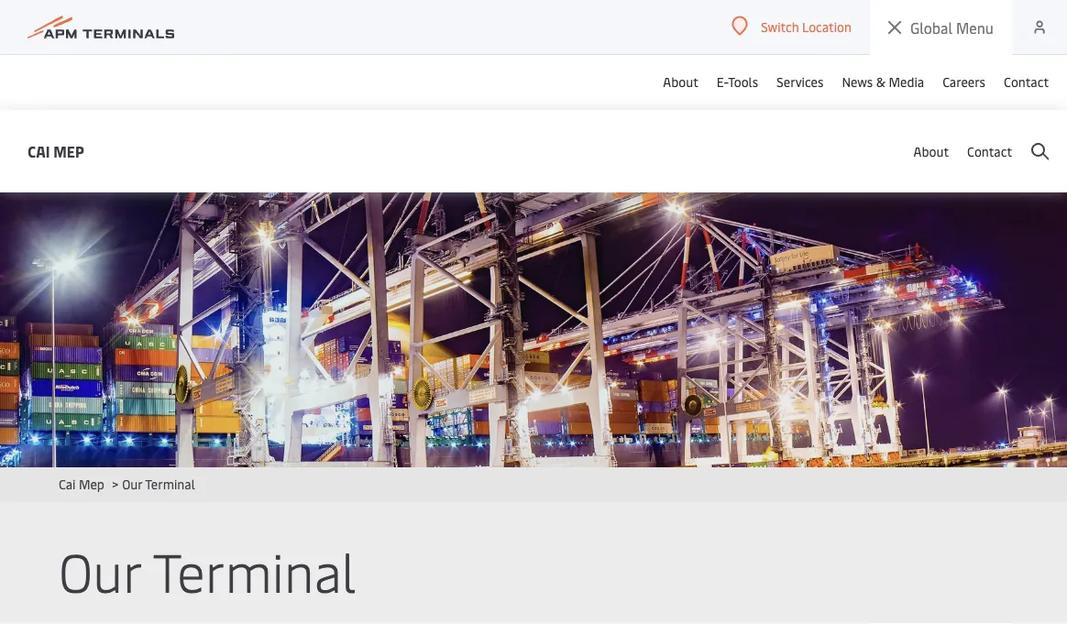 Task type: describe. For each thing, give the bounding box(es) containing it.
news & media
[[842, 73, 925, 90]]

cai for cai mep
[[28, 141, 50, 161]]

menu
[[957, 18, 994, 37]]

1 vertical spatial terminal
[[153, 534, 356, 606]]

switch location button
[[732, 16, 852, 36]]

global menu button
[[870, 0, 1013, 55]]

news
[[842, 73, 874, 90]]

0 vertical spatial terminal
[[145, 476, 195, 493]]

0 vertical spatial cai mep link
[[28, 140, 84, 163]]

global menu
[[911, 18, 994, 37]]

careers
[[943, 73, 986, 90]]

cai mep > our terminal
[[59, 476, 195, 493]]

contact for contact popup button
[[968, 143, 1013, 160]]

1 vertical spatial cai mep link
[[59, 476, 104, 493]]

>
[[112, 476, 119, 493]]

mep for cai mep > our terminal
[[79, 476, 104, 493]]

global
[[911, 18, 953, 37]]

e-
[[717, 73, 728, 90]]

services
[[777, 73, 824, 90]]



Task type: vqa. For each thing, say whether or not it's contained in the screenshot.
the top the Mep
yes



Task type: locate. For each thing, give the bounding box(es) containing it.
0 horizontal spatial about button
[[664, 54, 699, 109]]

1 vertical spatial cai
[[59, 476, 76, 493]]

mep
[[53, 141, 84, 161], [79, 476, 104, 493]]

0 vertical spatial mep
[[53, 141, 84, 161]]

1 vertical spatial contact
[[968, 143, 1013, 160]]

1 vertical spatial our
[[59, 534, 141, 606]]

switch location
[[761, 17, 852, 35]]

cai me ot image
[[0, 138, 1068, 468]]

1 horizontal spatial about
[[914, 143, 949, 160]]

about for contact
[[914, 143, 949, 160]]

about for e-tools
[[664, 73, 699, 90]]

tools
[[728, 73, 759, 90]]

our down >
[[59, 534, 141, 606]]

news & media button
[[842, 54, 925, 109]]

e-tools button
[[717, 54, 759, 109]]

cai mep link
[[28, 140, 84, 163], [59, 476, 104, 493]]

cai inside cai mep link
[[28, 141, 50, 161]]

switch
[[761, 17, 799, 35]]

our
[[122, 476, 142, 493], [59, 534, 141, 606]]

1 horizontal spatial cai
[[59, 476, 76, 493]]

about button left e-
[[664, 54, 699, 109]]

0 horizontal spatial cai
[[28, 141, 50, 161]]

contact right the careers
[[1004, 73, 1049, 90]]

location
[[803, 17, 852, 35]]

e-tools
[[717, 73, 759, 90]]

0 vertical spatial contact
[[1004, 73, 1049, 90]]

our terminal
[[59, 534, 356, 606]]

about button left contact popup button
[[914, 110, 949, 193]]

cai mep
[[28, 141, 84, 161]]

contact down the careers
[[968, 143, 1013, 160]]

&
[[877, 73, 886, 90]]

1 vertical spatial about button
[[914, 110, 949, 193]]

contact for contact dropdown button
[[1004, 73, 1049, 90]]

mep for cai mep
[[53, 141, 84, 161]]

about left contact popup button
[[914, 143, 949, 160]]

about
[[664, 73, 699, 90], [914, 143, 949, 160]]

1 horizontal spatial about button
[[914, 110, 949, 193]]

contact button
[[968, 110, 1013, 193]]

0 vertical spatial our
[[122, 476, 142, 493]]

careers button
[[943, 54, 986, 109]]

contact
[[1004, 73, 1049, 90], [968, 143, 1013, 160]]

0 vertical spatial about button
[[664, 54, 699, 109]]

media
[[889, 73, 925, 90]]

contact button
[[1004, 54, 1049, 109]]

1 vertical spatial about
[[914, 143, 949, 160]]

0 vertical spatial cai
[[28, 141, 50, 161]]

about left e-
[[664, 73, 699, 90]]

about button for e-tools
[[664, 54, 699, 109]]

0 horizontal spatial about
[[664, 73, 699, 90]]

services button
[[777, 54, 824, 109]]

terminal
[[145, 476, 195, 493], [153, 534, 356, 606]]

cai
[[28, 141, 50, 161], [59, 476, 76, 493]]

1 vertical spatial mep
[[79, 476, 104, 493]]

cai for cai mep > our terminal
[[59, 476, 76, 493]]

about button
[[664, 54, 699, 109], [914, 110, 949, 193]]

our right >
[[122, 476, 142, 493]]

about button for contact
[[914, 110, 949, 193]]

0 vertical spatial about
[[664, 73, 699, 90]]



